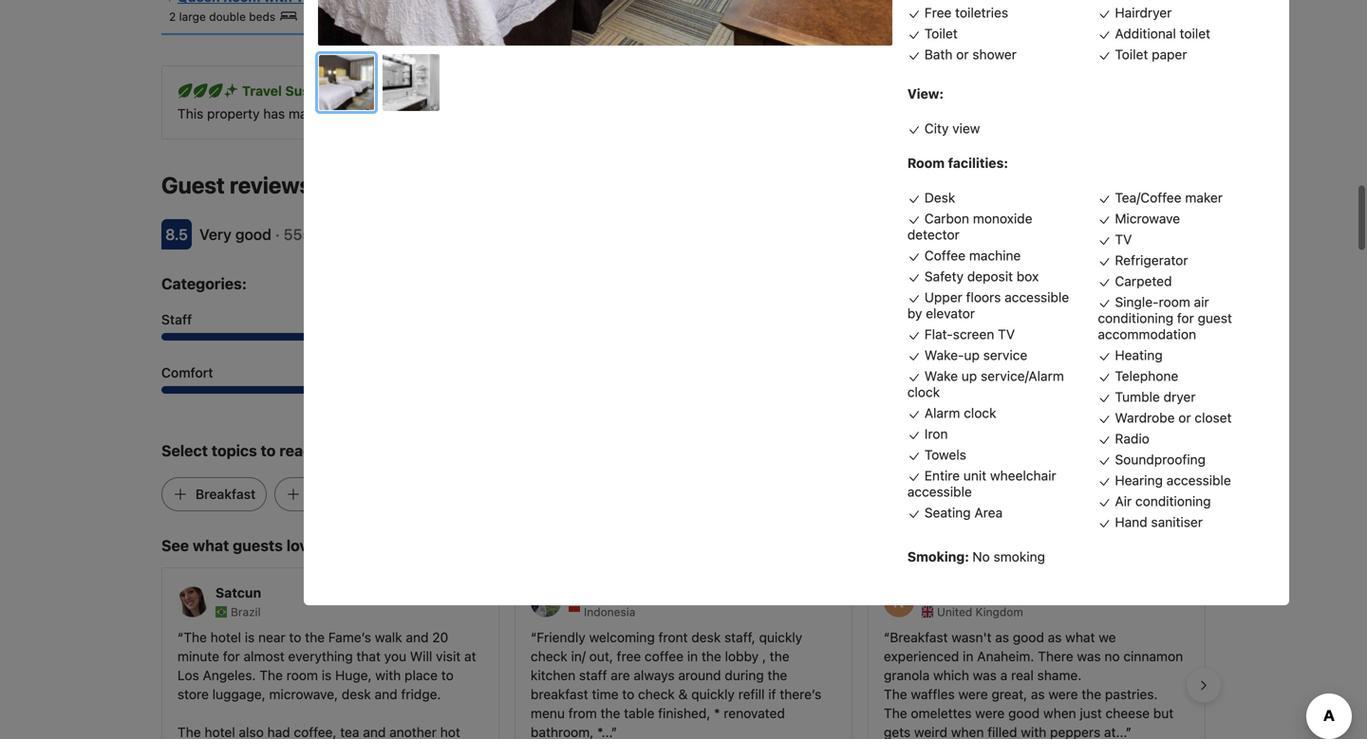 Task type: locate. For each thing, give the bounding box(es) containing it.
brazil
[[231, 606, 261, 619]]

staff 8.9 meter
[[161, 333, 494, 341]]

0 vertical spatial room
[[1159, 294, 1191, 310]]

accessible down entire
[[908, 484, 972, 500]]

0 vertical spatial for
[[1177, 310, 1194, 326]]

this property has made huge commitments towards sustainability by subscribing to one or more third party sustainability certifications.
[[178, 106, 1006, 122]]

1 horizontal spatial is
[[322, 668, 332, 684]]

or for wardrobe
[[1179, 410, 1191, 426]]

by left elevator
[[908, 306, 923, 321]]

see availability
[[1101, 179, 1195, 195]]

carbon
[[925, 211, 970, 226]]

breakfast
[[196, 487, 256, 502]]

0 vertical spatial conditioning
[[1098, 310, 1174, 326]]

clock inside wake up service/alarm clock
[[908, 385, 940, 400]]

tv up service
[[998, 327, 1015, 342]]

or right one
[[720, 106, 732, 122]]

no
[[973, 549, 990, 565]]

accessible down box
[[1005, 290, 1069, 305]]

0 vertical spatial by
[[584, 106, 599, 122]]

clock down wake on the right
[[908, 385, 940, 400]]

desk
[[342, 687, 371, 703]]

up inside wake up service/alarm clock
[[962, 368, 977, 384]]

1 vertical spatial or
[[720, 106, 732, 122]]

0 horizontal spatial "
[[178, 630, 184, 646]]

seating area
[[925, 505, 1003, 521]]

deposit
[[968, 269, 1013, 284]]

refrigerator
[[1115, 253, 1189, 268]]

0 vertical spatial tv
[[1115, 232, 1132, 247]]

that
[[357, 649, 381, 665]]

at
[[464, 649, 476, 665]]

hotel
[[211, 630, 241, 646], [205, 725, 235, 740]]

the up minute
[[184, 630, 207, 646]]

room left air
[[1159, 294, 1191, 310]]

1 vertical spatial ​
[[973, 549, 973, 565]]

alarm clock
[[925, 405, 997, 421]]

guest reviews element
[[161, 170, 1082, 200]]

0 vertical spatial reviews
[[230, 172, 312, 199]]

room inside single-room air conditioning for guest accommodation
[[1159, 294, 1191, 310]]

0 horizontal spatial the
[[305, 630, 325, 646]]

service/alarm
[[981, 368, 1065, 384]]

by left subscribing
[[584, 106, 599, 122]]

double
[[209, 10, 246, 23]]

this is a carousel with rotating slides. it displays featured reviews of the property. use next and previous buttons to navigate. region
[[146, 560, 1221, 740]]

more
[[736, 106, 767, 122]]

0 horizontal spatial accessible
[[908, 484, 972, 500]]

up down the screen
[[964, 348, 980, 363]]

elevator
[[926, 306, 975, 321]]

0 horizontal spatial or
[[720, 106, 732, 122]]

toilet paper
[[1115, 46, 1188, 62]]

lia
[[569, 585, 588, 601]]

smoking: ​ no smoking
[[908, 549, 1046, 565]]

near
[[258, 630, 286, 646]]

0 vertical spatial up
[[964, 348, 980, 363]]

0 horizontal spatial toilet
[[925, 26, 958, 41]]

up
[[964, 348, 980, 363], [962, 368, 977, 384]]

the down store
[[178, 725, 201, 740]]

toiletries
[[956, 5, 1009, 20]]

0 horizontal spatial for
[[223, 649, 240, 665]]

0 horizontal spatial clock
[[908, 385, 940, 400]]

2 horizontal spatial accessible
[[1167, 473, 1231, 489]]

0 horizontal spatial is
[[245, 630, 255, 646]]

heating
[[1115, 348, 1163, 363]]

loved
[[287, 537, 326, 555]]

1 " from the left
[[178, 630, 184, 646]]

1 vertical spatial tv
[[998, 327, 1015, 342]]

1 vertical spatial photo of queen room with two queen beds - disability/hearing access - non-smoking #1 image
[[319, 55, 376, 112]]

and up will
[[406, 630, 429, 646]]

accessible
[[1005, 290, 1069, 305], [1167, 473, 1231, 489], [908, 484, 972, 500]]

1 horizontal spatial sustainability
[[838, 106, 919, 122]]

see up microwave
[[1101, 179, 1125, 195]]

1 vertical spatial the
[[305, 630, 325, 646]]

" inside " the hotel is near to the fame's walk and 20 minute for almost everything that you will visit at los angeles. the room is huge, with place to store luggage, microwave, desk and fridge. the hotel also had coffee, tea and another
[[178, 630, 184, 646]]

tea
[[340, 725, 359, 740]]

accessible inside upper floors accessible by elevator
[[1005, 290, 1069, 305]]

reviews right 555
[[316, 226, 369, 244]]

3 " from the left
[[884, 630, 890, 646]]

service
[[984, 348, 1028, 363]]

wardrobe or closet
[[1115, 410, 1232, 426]]

los
[[178, 668, 199, 684]]

for inside " the hotel is near to the fame's walk and 20 minute for almost everything that you will visit at los angeles. the room is huge, with place to store luggage, microwave, desk and fridge. the hotel also had coffee, tea and another
[[223, 649, 240, 665]]

2 vertical spatial or
[[1179, 410, 1191, 426]]

upper floors accessible by elevator
[[908, 290, 1069, 321]]

1 vertical spatial room
[[287, 668, 318, 684]]

up down wake-up service
[[962, 368, 977, 384]]

4 adults, 3 children element
[[778, 0, 885, 9]]

photo of queen room with two queen beds - disability/hearing access - non-smoking #1 image
[[318, 0, 893, 46], [319, 55, 376, 112]]

for down air
[[1177, 310, 1194, 326]]

or down dryer
[[1179, 410, 1191, 426]]

toilet down additional
[[1115, 46, 1149, 62]]

or right bath
[[957, 46, 969, 62]]

hotel left also
[[205, 725, 235, 740]]

see left what
[[161, 537, 189, 555]]

the right loved
[[330, 537, 354, 555]]

1 horizontal spatial see
[[1101, 179, 1125, 195]]

accessible up air conditioning
[[1167, 473, 1231, 489]]

paper
[[1152, 46, 1188, 62]]

1 vertical spatial clock
[[964, 405, 997, 421]]

1 vertical spatial reviews
[[316, 226, 369, 244]]

staff
[[161, 312, 192, 328]]

room inside " the hotel is near to the fame's walk and 20 minute for almost everything that you will visit at los angeles. the room is huge, with place to store luggage, microwave, desk and fridge. the hotel also had coffee, tea and another
[[287, 668, 318, 684]]

1 horizontal spatial or
[[957, 46, 969, 62]]

most:
[[358, 537, 400, 555]]

0 horizontal spatial room
[[287, 668, 318, 684]]

​ right the facilities:
[[1012, 155, 1012, 171]]

and
[[406, 630, 429, 646], [375, 687, 398, 703], [363, 725, 386, 740]]

​
[[1012, 155, 1012, 171], [973, 549, 973, 565]]

flat-
[[925, 327, 953, 342]]

1 vertical spatial conditioning
[[1136, 494, 1211, 509]]

2
[[169, 10, 176, 23]]

entire
[[925, 468, 960, 484]]

and down "with"
[[375, 687, 398, 703]]

0 horizontal spatial by
[[584, 106, 599, 122]]

sustainability right towards in the top left of the page
[[500, 106, 580, 122]]

tea/coffee
[[1115, 190, 1182, 206]]

clock down wake up service/alarm clock
[[964, 405, 997, 421]]

wheelchair
[[990, 468, 1057, 484]]

1 vertical spatial see
[[161, 537, 189, 555]]

coffee machine
[[925, 248, 1021, 263]]

toilet up bath
[[925, 26, 958, 41]]

photo of queen room with two queen beds - disability/hearing access - non-smoking #2 image
[[383, 54, 440, 111]]

1 horizontal spatial toilet
[[1115, 46, 1149, 62]]

hearing accessible
[[1115, 473, 1231, 489]]

2 vertical spatial the
[[178, 725, 201, 740]]

0 vertical spatial see
[[1101, 179, 1125, 195]]

toilet
[[1180, 26, 1211, 41]]

you
[[384, 649, 407, 665]]

1 horizontal spatial accessible
[[1005, 290, 1069, 305]]

up for wake
[[962, 368, 977, 384]]

brazil image
[[216, 607, 227, 618]]

for up angeles.
[[223, 649, 240, 665]]

entire unit wheelchair accessible
[[908, 468, 1057, 500]]

microwave
[[1115, 211, 1181, 226]]

1 horizontal spatial "
[[531, 630, 537, 646]]

1 horizontal spatial by
[[908, 306, 923, 321]]

maker
[[1185, 190, 1223, 206]]

single-
[[1115, 294, 1159, 310]]

to down visit at the bottom
[[441, 668, 454, 684]]

carbon monoxide detector
[[908, 211, 1033, 243]]

tea/coffee maker
[[1115, 190, 1223, 206]]

1 vertical spatial for
[[223, 649, 240, 665]]

almost
[[244, 649, 285, 665]]

one
[[693, 106, 716, 122]]

tv down microwave
[[1115, 232, 1132, 247]]

conditioning down hearing accessible
[[1136, 494, 1211, 509]]

1 horizontal spatial clock
[[964, 405, 997, 421]]

conditioning down 'single-'
[[1098, 310, 1174, 326]]

2 horizontal spatial "
[[884, 630, 890, 646]]

accessible inside entire unit wheelchair accessible
[[908, 484, 972, 500]]

review categories element
[[161, 273, 247, 295]]

1 horizontal spatial for
[[1177, 310, 1194, 326]]

1 vertical spatial up
[[962, 368, 977, 384]]

reviews up ·
[[230, 172, 312, 199]]

2 horizontal spatial or
[[1179, 410, 1191, 426]]

2 " from the left
[[531, 630, 537, 646]]

sustainability down the view:
[[838, 106, 919, 122]]

0 horizontal spatial tv
[[998, 327, 1015, 342]]

tv
[[1115, 232, 1132, 247], [998, 327, 1015, 342]]

and right tea
[[363, 725, 386, 740]]

hotel down brazil image
[[211, 630, 241, 646]]

1 horizontal spatial tv
[[1115, 232, 1132, 247]]

reviews
[[230, 172, 312, 199], [316, 226, 369, 244]]

is
[[245, 630, 255, 646], [322, 668, 332, 684]]

0 vertical spatial the
[[330, 537, 354, 555]]

commitments
[[361, 106, 444, 122]]

location
[[873, 365, 927, 381]]

read
[[279, 442, 313, 460]]

" the hotel is near to the fame's walk and 20 minute for almost everything that you will visit at los angeles. the room is huge, with place to store luggage, microwave, desk and fridge. the hotel also had coffee, tea and another
[[178, 630, 476, 740]]

walk
[[375, 630, 402, 646]]

1 horizontal spatial ​
[[1012, 155, 1012, 171]]

to left read
[[261, 442, 276, 460]]

1 horizontal spatial reviews
[[316, 226, 369, 244]]

0 horizontal spatial reviews
[[230, 172, 312, 199]]

"
[[178, 630, 184, 646], [531, 630, 537, 646], [884, 630, 890, 646]]

0 horizontal spatial sustainability
[[500, 106, 580, 122]]

room up microwave,
[[287, 668, 318, 684]]

the up everything
[[305, 630, 325, 646]]

0 horizontal spatial ​
[[973, 549, 973, 565]]

by
[[584, 106, 599, 122], [908, 306, 923, 321]]

box
[[1017, 269, 1039, 284]]

0 horizontal spatial see
[[161, 537, 189, 555]]

fridge.
[[401, 687, 441, 703]]

0 vertical spatial toilet
[[925, 26, 958, 41]]

1 vertical spatial toilet
[[1115, 46, 1149, 62]]

see inside see availability button
[[1101, 179, 1125, 195]]

the down almost
[[260, 668, 283, 684]]

hand sanitiser
[[1115, 515, 1203, 530]]

see availability button
[[1090, 170, 1206, 204]]

​ right the smoking:
[[973, 549, 973, 565]]

1 vertical spatial by
[[908, 306, 923, 321]]

guest
[[1198, 310, 1233, 326]]

party
[[803, 106, 835, 122]]

additional
[[1115, 26, 1176, 41]]

comfort
[[161, 365, 213, 381]]

·
[[275, 226, 280, 244]]

huge,
[[335, 668, 372, 684]]

is down everything
[[322, 668, 332, 684]]

area
[[975, 505, 1003, 521]]

1 horizontal spatial room
[[1159, 294, 1191, 310]]

0 vertical spatial clock
[[908, 385, 940, 400]]

is left near
[[245, 630, 255, 646]]

1 vertical spatial is
[[322, 668, 332, 684]]

2 vertical spatial and
[[363, 725, 386, 740]]

the inside " the hotel is near to the fame's walk and 20 minute for almost everything that you will visit at los angeles. the room is huge, with place to store luggage, microwave, desk and fridge. the hotel also had coffee, tea and another
[[305, 630, 325, 646]]

0 vertical spatial or
[[957, 46, 969, 62]]

floors
[[966, 290, 1001, 305]]



Task type: vqa. For each thing, say whether or not it's contained in the screenshot.
our within Log in to My booking or follow the "Manage my booking" link in your confirmation email. If your taxi is in less than 24 hours, get in touch using our online contact form.
no



Task type: describe. For each thing, give the bounding box(es) containing it.
555
[[284, 226, 312, 244]]

availability
[[1128, 179, 1195, 195]]

0 vertical spatial is
[[245, 630, 255, 646]]

microwave,
[[269, 687, 338, 703]]

1 vertical spatial the
[[260, 668, 283, 684]]

screen
[[953, 327, 995, 342]]

large
[[179, 10, 206, 23]]

view
[[953, 121, 980, 136]]

toilet for toilet
[[925, 26, 958, 41]]

indonesia image
[[569, 607, 580, 618]]

shower
[[973, 46, 1017, 62]]

see for see availability
[[1101, 179, 1125, 195]]

bath
[[925, 46, 953, 62]]

this
[[178, 106, 204, 122]]

0 vertical spatial and
[[406, 630, 429, 646]]

united
[[937, 606, 973, 619]]

room
[[908, 155, 945, 171]]

alarm
[[925, 405, 961, 421]]

1 sustainability from the left
[[500, 106, 580, 122]]

third
[[771, 106, 799, 122]]

by inside upper floors accessible by elevator
[[908, 306, 923, 321]]

unit
[[964, 468, 987, 484]]

" for lia
[[531, 630, 537, 646]]

smoking:
[[908, 549, 970, 565]]

bath or shower
[[925, 46, 1017, 62]]

" for nathan
[[884, 630, 890, 646]]

to left one
[[677, 106, 690, 122]]

travel sustainable level 3+
[[242, 83, 421, 99]]

guest
[[161, 172, 225, 199]]

free toiletries
[[925, 5, 1009, 20]]

iron
[[925, 426, 948, 442]]

2 large double beds
[[169, 10, 276, 23]]

8.5
[[165, 226, 188, 244]]

seating
[[925, 505, 971, 521]]

8.9
[[1186, 312, 1206, 328]]

towels
[[925, 447, 967, 463]]

what
[[193, 537, 229, 555]]

safety deposit box
[[925, 269, 1039, 284]]

select
[[161, 442, 208, 460]]

location 8.4 meter
[[873, 387, 1206, 394]]

1 vertical spatial and
[[375, 687, 398, 703]]

detector
[[908, 227, 960, 243]]

view:
[[908, 86, 944, 102]]

made
[[289, 106, 323, 122]]

subscribing
[[602, 106, 674, 122]]

0 vertical spatial photo of queen room with two queen beds - disability/hearing access - non-smoking #1 image
[[318, 0, 893, 46]]

cleanliness 8.9 meter
[[873, 333, 1206, 341]]

0 vertical spatial ​
[[1012, 155, 1012, 171]]

scored 8.5 element
[[161, 219, 192, 250]]

1 vertical spatial hotel
[[205, 725, 235, 740]]

1 horizontal spatial the
[[330, 537, 354, 555]]

dryer
[[1164, 389, 1196, 405]]

united kingdom image
[[922, 607, 934, 618]]

or for bath
[[957, 46, 969, 62]]

everything
[[288, 649, 353, 665]]

angeles.
[[203, 668, 256, 684]]

20
[[432, 630, 449, 646]]

desk
[[925, 190, 956, 206]]

comfort 8.9 meter
[[161, 387, 494, 394]]

machine
[[969, 248, 1021, 263]]

for inside single-room air conditioning for guest accommodation
[[1177, 310, 1194, 326]]

had
[[267, 725, 290, 740]]

beds
[[249, 10, 276, 23]]

facilities:
[[948, 155, 1009, 171]]

huge
[[326, 106, 357, 122]]

conditioning inside single-room air conditioning for guest accommodation
[[1098, 310, 1174, 326]]

guest reviews
[[161, 172, 312, 199]]

store
[[178, 687, 209, 703]]

sustainable
[[285, 83, 362, 99]]

coffee,
[[294, 725, 337, 740]]

2 sustainability from the left
[[838, 106, 919, 122]]

visit
[[436, 649, 461, 665]]

to right near
[[289, 630, 301, 646]]

towards
[[448, 106, 497, 122]]

reviews:
[[316, 442, 378, 460]]

soundproofing
[[1115, 452, 1206, 468]]

wake-up service
[[925, 348, 1028, 363]]

safety
[[925, 269, 964, 284]]

city
[[925, 121, 949, 136]]

closet
[[1195, 410, 1232, 426]]

carpeted
[[1115, 273, 1172, 289]]

accommodation
[[1098, 327, 1197, 342]]

up for wake-
[[964, 348, 980, 363]]

travel
[[242, 83, 282, 99]]

indonesia
[[584, 606, 636, 619]]

see for see what guests loved the most:
[[161, 537, 189, 555]]

very
[[199, 226, 232, 244]]

city view
[[925, 121, 980, 136]]

fame's
[[328, 630, 371, 646]]

toilet for toilet paper
[[1115, 46, 1149, 62]]

good
[[235, 226, 271, 244]]

air
[[1115, 494, 1132, 509]]

0 vertical spatial hotel
[[211, 630, 241, 646]]

minute
[[178, 649, 219, 665]]

cleanliness
[[873, 312, 945, 328]]

very good · 555 reviews
[[199, 226, 369, 244]]

telephone
[[1115, 368, 1179, 384]]

select topics to read reviews:
[[161, 442, 378, 460]]

air conditioning
[[1115, 494, 1211, 509]]

coffee
[[925, 248, 966, 263]]

tumble
[[1115, 389, 1160, 405]]

0 vertical spatial the
[[184, 630, 207, 646]]

level
[[366, 83, 400, 99]]

upper
[[925, 290, 963, 305]]

wake-
[[925, 348, 964, 363]]

rated very good element
[[199, 226, 271, 244]]

smoking
[[994, 549, 1046, 565]]



